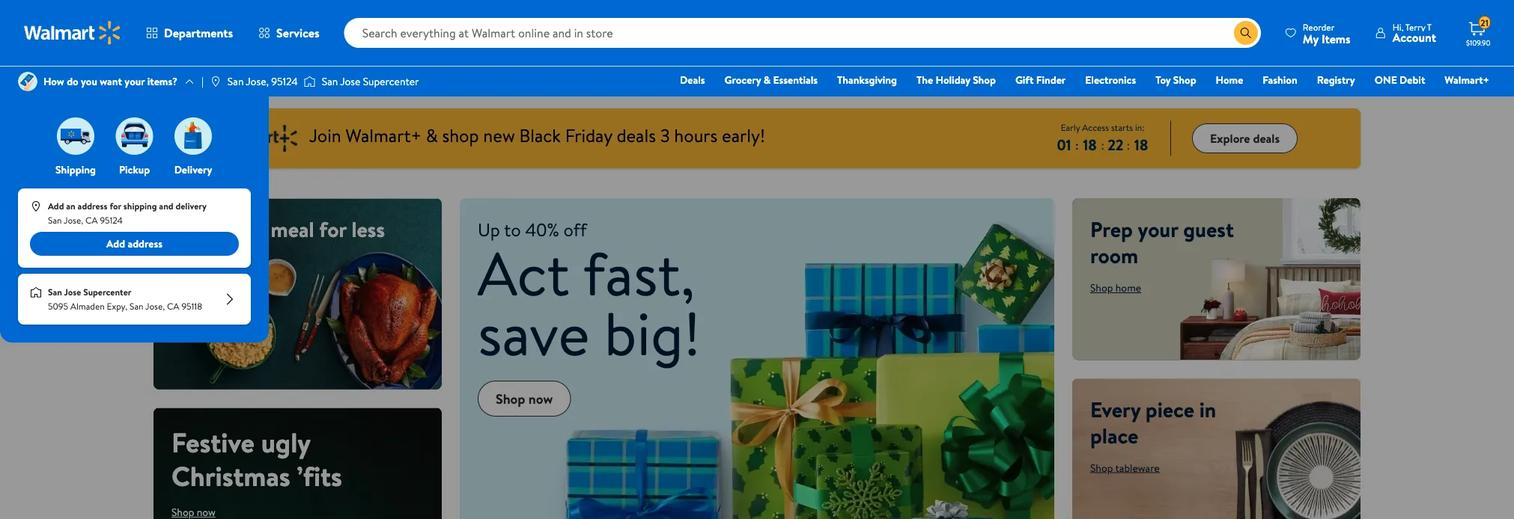 Task type: locate. For each thing, give the bounding box(es) containing it.
jose, left 95118
[[145, 300, 165, 313]]

1 : from the left
[[1075, 137, 1079, 153]]

san down the shipping
[[48, 214, 62, 227]]

san up join
[[322, 74, 338, 89]]

0 horizontal spatial now
[[197, 255, 216, 269]]

$109.90
[[1466, 37, 1491, 48]]

0 horizontal spatial ca
[[85, 214, 98, 227]]

0 vertical spatial jose,
[[246, 74, 269, 89]]

address
[[78, 200, 107, 213], [128, 237, 162, 251]]

jose up join
[[340, 74, 360, 89]]

supercenter for san jose supercenter
[[363, 74, 419, 89]]

delivery
[[174, 163, 212, 177]]

0 horizontal spatial add
[[48, 200, 64, 213]]

1 vertical spatial your
[[1138, 215, 1178, 244]]

your right want
[[125, 74, 145, 89]]

0 vertical spatial shop now link
[[172, 255, 216, 269]]

festive
[[172, 424, 255, 462]]

1 vertical spatial shop now
[[496, 390, 553, 409]]

walmart+ link
[[1438, 72, 1496, 88]]

starts
[[1111, 121, 1133, 134]]

shop now down this
[[172, 255, 216, 269]]

expy,
[[107, 300, 127, 313]]

0 vertical spatial walmart+
[[1445, 73, 1490, 87]]

home
[[1216, 73, 1243, 87]]

in:
[[1135, 121, 1145, 134]]

address right an
[[78, 200, 107, 213]]

departments button
[[133, 15, 246, 51]]

0 vertical spatial your
[[125, 74, 145, 89]]

shop tableware
[[1090, 461, 1160, 476]]

0 horizontal spatial address
[[78, 200, 107, 213]]

early access starts in: 01 : 18 : 22 : 18
[[1057, 121, 1148, 155]]

0 vertical spatial add
[[48, 200, 64, 213]]

2 horizontal spatial :
[[1127, 137, 1130, 153]]

this
[[172, 215, 208, 244]]

how do you want your items?
[[43, 74, 177, 89]]

now for this year's meal for less
[[197, 255, 216, 269]]

1 vertical spatial walmart+
[[346, 123, 422, 148]]

supercenter inside san jose supercenter 5095 almaden expy, san jose, ca 95118
[[83, 286, 131, 299]]

0 horizontal spatial 95124
[[100, 214, 123, 227]]

less
[[352, 215, 385, 244]]

1 horizontal spatial ca
[[167, 300, 179, 313]]

0 horizontal spatial shop now
[[172, 255, 216, 269]]

toy
[[1156, 73, 1171, 87]]

address inside button
[[128, 237, 162, 251]]

the holiday shop
[[917, 73, 996, 87]]

deals right "explore"
[[1253, 130, 1280, 147]]

the holiday shop link
[[910, 72, 1003, 88]]

shop now
[[172, 255, 216, 269], [496, 390, 553, 409]]

shop for every piece in place
[[1090, 461, 1113, 476]]

 image inside delivery "button"
[[174, 118, 212, 155]]

5095
[[48, 300, 68, 313]]

1 horizontal spatial now
[[529, 390, 553, 409]]

1 vertical spatial 95124
[[100, 214, 123, 227]]

0 vertical spatial &
[[764, 73, 771, 87]]

0 vertical spatial ca
[[85, 214, 98, 227]]

shop inside shop now link
[[496, 390, 525, 409]]

for for shipping
[[110, 200, 121, 213]]

jose, inside add an address for shipping and delivery san jose, ca 95124
[[64, 214, 83, 227]]

walmart image
[[24, 21, 121, 45]]

shop down place
[[1090, 461, 1113, 476]]

1 horizontal spatial jose
[[340, 74, 360, 89]]

0 horizontal spatial :
[[1075, 137, 1079, 153]]

1 vertical spatial &
[[426, 123, 438, 148]]

21
[[1481, 16, 1489, 29]]

1 horizontal spatial &
[[764, 73, 771, 87]]

debit
[[1400, 73, 1425, 87]]

do
[[67, 74, 78, 89]]

1 horizontal spatial deals
[[1253, 130, 1280, 147]]

now down save
[[529, 390, 553, 409]]

0 vertical spatial address
[[78, 200, 107, 213]]

1 vertical spatial for
[[319, 215, 347, 244]]

: left 22
[[1101, 137, 1105, 153]]

& right grocery
[[764, 73, 771, 87]]

95124 up add address
[[100, 214, 123, 227]]

1 horizontal spatial shop now
[[496, 390, 553, 409]]

ca up 'add address' button
[[85, 214, 98, 227]]

ugly
[[261, 424, 310, 462]]

3 : from the left
[[1127, 137, 1130, 153]]

0 vertical spatial now
[[197, 255, 216, 269]]

1 vertical spatial shop now link
[[478, 381, 571, 417]]

tableware
[[1116, 461, 1160, 476]]

san jose supercenter 5095 almaden expy, san jose, ca 95118
[[48, 286, 202, 313]]

want
[[100, 74, 122, 89]]

jose, right |
[[246, 74, 269, 89]]

ca left 95118
[[167, 300, 179, 313]]

1 vertical spatial now
[[529, 390, 553, 409]]

&
[[764, 73, 771, 87], [426, 123, 438, 148]]

 image for san jose, 95124
[[210, 76, 222, 88]]

for
[[110, 200, 121, 213], [319, 215, 347, 244]]

add address button
[[30, 232, 239, 256]]

1 horizontal spatial add
[[106, 237, 125, 251]]

shop now link for this year's meal for less
[[172, 255, 216, 269]]

early!
[[722, 123, 765, 148]]

for left less
[[319, 215, 347, 244]]

you
[[81, 74, 97, 89]]

jose, down an
[[64, 214, 83, 227]]

1 horizontal spatial  image
[[304, 74, 316, 89]]

 image right san jose, 95124
[[304, 74, 316, 89]]

0 horizontal spatial jose,
[[64, 214, 83, 227]]

delivery
[[176, 200, 207, 213]]

gift
[[1015, 73, 1034, 87]]

: right 22
[[1127, 137, 1130, 153]]

0 horizontal spatial &
[[426, 123, 438, 148]]

2 : from the left
[[1101, 137, 1105, 153]]

0 horizontal spatial for
[[110, 200, 121, 213]]

add address
[[106, 237, 162, 251]]

:
[[1075, 137, 1079, 153], [1101, 137, 1105, 153], [1127, 137, 1130, 153]]

address inside add an address for shipping and delivery san jose, ca 95124
[[78, 200, 107, 213]]

0 vertical spatial shop now
[[172, 255, 216, 269]]

shop for act fast, save big!
[[496, 390, 525, 409]]

deals
[[617, 123, 656, 148], [1253, 130, 1280, 147]]

1 horizontal spatial supercenter
[[363, 74, 419, 89]]

hours
[[674, 123, 718, 148]]

san right expy,
[[130, 300, 143, 313]]

1 vertical spatial ca
[[167, 300, 179, 313]]

1 vertical spatial add
[[106, 237, 125, 251]]

1 vertical spatial supercenter
[[83, 286, 131, 299]]

shop now link down this
[[172, 255, 216, 269]]

add for add address
[[106, 237, 125, 251]]

for left shipping
[[110, 200, 121, 213]]

jose for san jose supercenter
[[340, 74, 360, 89]]

address down add an address for shipping and delivery san jose, ca 95124
[[128, 237, 162, 251]]

supercenter for san jose supercenter 5095 almaden expy, san jose, ca 95118
[[83, 286, 131, 299]]

& left the shop
[[426, 123, 438, 148]]

shop for prep your guest room
[[1090, 281, 1113, 295]]

deals left 3
[[617, 123, 656, 148]]

shop home
[[1090, 281, 1141, 295]]

explore
[[1210, 130, 1250, 147]]

1 horizontal spatial shop now link
[[478, 381, 571, 417]]

18
[[1083, 134, 1097, 155], [1134, 134, 1148, 155]]

san right |
[[228, 74, 244, 89]]

ca
[[85, 214, 98, 227], [167, 300, 179, 313]]

shop down this
[[172, 255, 194, 269]]

add
[[48, 200, 64, 213], [106, 237, 125, 251]]

0 horizontal spatial your
[[125, 74, 145, 89]]

shop right toy
[[1173, 73, 1196, 87]]

your
[[125, 74, 145, 89], [1138, 215, 1178, 244]]

1 vertical spatial jose,
[[64, 214, 83, 227]]

walmart+ down 'san jose supercenter'
[[346, 123, 422, 148]]

your right prep
[[1138, 215, 1178, 244]]

1 horizontal spatial your
[[1138, 215, 1178, 244]]

every
[[1090, 395, 1141, 424]]

0 horizontal spatial deals
[[617, 123, 656, 148]]

0 vertical spatial  image
[[304, 74, 316, 89]]

95124 down services dropdown button
[[271, 74, 298, 89]]

 image left an
[[30, 201, 42, 213]]

 image inside pickup button
[[116, 118, 153, 155]]

0 horizontal spatial 18
[[1083, 134, 1097, 155]]

black
[[519, 123, 561, 148]]

0 horizontal spatial walmart+
[[346, 123, 422, 148]]

fashion
[[1263, 73, 1298, 87]]

supercenter
[[363, 74, 419, 89], [83, 286, 131, 299]]

shop right holiday
[[973, 73, 996, 87]]

shop down save
[[496, 390, 525, 409]]

jose up the 5095
[[64, 286, 81, 299]]

walmart+ down $109.90
[[1445, 73, 1490, 87]]

add inside add an address for shipping and delivery san jose, ca 95124
[[48, 200, 64, 213]]

 image
[[304, 74, 316, 89], [30, 201, 42, 213]]

18 down in:
[[1134, 134, 1148, 155]]

now
[[197, 255, 216, 269], [529, 390, 553, 409]]

add down add an address for shipping and delivery san jose, ca 95124
[[106, 237, 125, 251]]

|
[[201, 74, 204, 89]]

jose for san jose supercenter 5095 almaden expy, san jose, ca 95118
[[64, 286, 81, 299]]

shop now down save
[[496, 390, 553, 409]]

1 horizontal spatial :
[[1101, 137, 1105, 153]]

: right 01
[[1075, 137, 1079, 153]]

1 horizontal spatial jose,
[[145, 300, 165, 313]]

0 horizontal spatial  image
[[30, 201, 42, 213]]

1 horizontal spatial walmart+
[[1445, 73, 1490, 87]]

san for san jose supercenter 5095 almaden expy, san jose, ca 95118
[[48, 286, 62, 299]]

 image inside shipping button
[[57, 118, 94, 155]]

one debit link
[[1368, 72, 1432, 88]]

0 vertical spatial supercenter
[[363, 74, 419, 89]]

add left an
[[48, 200, 64, 213]]

shop inside toy shop link
[[1173, 73, 1196, 87]]

now down this
[[197, 255, 216, 269]]

 image
[[18, 72, 37, 91], [210, 76, 222, 88], [57, 118, 94, 155], [116, 118, 153, 155], [174, 118, 212, 155], [30, 287, 42, 299]]

1 horizontal spatial address
[[128, 237, 162, 251]]

san for san jose, 95124
[[228, 74, 244, 89]]

1 18 from the left
[[1083, 134, 1097, 155]]

1 horizontal spatial for
[[319, 215, 347, 244]]

jose inside san jose supercenter 5095 almaden expy, san jose, ca 95118
[[64, 286, 81, 299]]

shop
[[973, 73, 996, 87], [1173, 73, 1196, 87], [172, 255, 194, 269], [1090, 281, 1113, 295], [496, 390, 525, 409], [1090, 461, 1113, 476]]

95124
[[271, 74, 298, 89], [100, 214, 123, 227]]

for inside add an address for shipping and delivery san jose, ca 95124
[[110, 200, 121, 213]]

0 horizontal spatial supercenter
[[83, 286, 131, 299]]

my
[[1303, 30, 1319, 47]]

san up the 5095
[[48, 286, 62, 299]]

room
[[1090, 241, 1138, 270]]

1 horizontal spatial 18
[[1134, 134, 1148, 155]]

18 down access
[[1083, 134, 1097, 155]]

0 horizontal spatial jose
[[64, 286, 81, 299]]

deals link
[[673, 72, 712, 88]]

0 vertical spatial for
[[110, 200, 121, 213]]

0 vertical spatial jose
[[340, 74, 360, 89]]

items?
[[147, 74, 177, 89]]

jose,
[[246, 74, 269, 89], [64, 214, 83, 227], [145, 300, 165, 313]]

search icon image
[[1240, 27, 1252, 39]]

shop left home
[[1090, 281, 1113, 295]]

add inside button
[[106, 237, 125, 251]]

1 horizontal spatial 95124
[[271, 74, 298, 89]]

0 horizontal spatial shop now link
[[172, 255, 216, 269]]

1 vertical spatial jose
[[64, 286, 81, 299]]

grocery & essentials link
[[718, 72, 825, 88]]

2 vertical spatial jose,
[[145, 300, 165, 313]]

shop now link down save
[[478, 381, 571, 417]]

the
[[917, 73, 933, 87]]

2 18 from the left
[[1134, 134, 1148, 155]]

1 vertical spatial address
[[128, 237, 162, 251]]



Task type: vqa. For each thing, say whether or not it's contained in the screenshot.
Schedule an Immunization
no



Task type: describe. For each thing, give the bounding box(es) containing it.
account
[[1393, 29, 1436, 46]]

guest
[[1183, 215, 1234, 244]]

piece
[[1146, 395, 1195, 424]]

walmart plus logo image
[[213, 125, 297, 152]]

big!
[[604, 291, 701, 375]]

christmas
[[172, 458, 290, 495]]

toy shop
[[1156, 73, 1196, 87]]

shipping
[[55, 163, 96, 177]]

shop for this year's meal for less
[[172, 255, 194, 269]]

finder
[[1036, 73, 1066, 87]]

every piece in place
[[1090, 395, 1216, 451]]

early
[[1061, 121, 1080, 134]]

access
[[1082, 121, 1109, 134]]

 image for shipping
[[57, 118, 94, 155]]

reorder my items
[[1303, 21, 1351, 47]]

join
[[309, 123, 341, 148]]

1 vertical spatial  image
[[30, 201, 42, 213]]

thanksgiving link
[[831, 72, 904, 88]]

services
[[276, 25, 320, 41]]

grocery & essentials
[[725, 73, 818, 87]]

add an address for shipping and delivery san jose, ca 95124
[[48, 200, 207, 227]]

fashion link
[[1256, 72, 1304, 88]]

festive ugly christmas 'fits
[[172, 424, 342, 495]]

Search search field
[[344, 18, 1261, 48]]

essentials
[[773, 73, 818, 87]]

fast,
[[583, 231, 695, 315]]

ca inside add an address for shipping and delivery san jose, ca 95124
[[85, 214, 98, 227]]

3
[[660, 123, 670, 148]]

shop tableware link
[[1090, 461, 1160, 476]]

 image for how do you want your items?
[[18, 72, 37, 91]]

 image for delivery
[[174, 118, 212, 155]]

act
[[478, 231, 570, 315]]

terry
[[1406, 21, 1425, 33]]

now for act fast, save big!
[[529, 390, 553, 409]]

shipping button
[[54, 114, 97, 177]]

shipping
[[123, 200, 157, 213]]

shop inside 'the holiday shop' link
[[973, 73, 996, 87]]

registry link
[[1310, 72, 1362, 88]]

place
[[1090, 421, 1139, 451]]

year's
[[213, 215, 266, 244]]

add for add an address for shipping and delivery san jose, ca 95124
[[48, 200, 64, 213]]

shop home link
[[1090, 281, 1141, 295]]

& inside 'link'
[[764, 73, 771, 87]]

departments
[[164, 25, 233, 41]]

one debit
[[1375, 73, 1425, 87]]

95124 inside add an address for shipping and delivery san jose, ca 95124
[[100, 214, 123, 227]]

services button
[[246, 15, 332, 51]]

for for less
[[319, 215, 347, 244]]

an
[[66, 200, 75, 213]]

 image for pickup
[[116, 118, 153, 155]]

prep your guest room
[[1090, 215, 1234, 270]]

san inside add an address for shipping and delivery san jose, ca 95124
[[48, 214, 62, 227]]

meal
[[271, 215, 314, 244]]

this year's meal for less
[[172, 215, 385, 244]]

0 vertical spatial 95124
[[271, 74, 298, 89]]

explore deals button
[[1192, 124, 1298, 154]]

jose, inside san jose supercenter 5095 almaden expy, san jose, ca 95118
[[145, 300, 165, 313]]

friday
[[565, 123, 612, 148]]

one
[[1375, 73, 1397, 87]]

san jose supercenter
[[322, 74, 419, 89]]

Walmart Site-Wide search field
[[344, 18, 1261, 48]]

your inside prep your guest room
[[1138, 215, 1178, 244]]

prep
[[1090, 215, 1133, 244]]

san for san jose supercenter
[[322, 74, 338, 89]]

hi, terry t account
[[1393, 21, 1436, 46]]

in
[[1200, 395, 1216, 424]]

grocery
[[725, 73, 761, 87]]

deals
[[680, 73, 705, 87]]

registry
[[1317, 73, 1355, 87]]

holiday
[[936, 73, 970, 87]]

95118
[[182, 300, 202, 313]]

gift finder link
[[1009, 72, 1073, 88]]

2 horizontal spatial jose,
[[246, 74, 269, 89]]

hi,
[[1393, 21, 1404, 33]]

t
[[1427, 21, 1432, 33]]

home
[[1116, 281, 1141, 295]]

join walmart+ & shop new black friday deals 3 hours early!
[[309, 123, 765, 148]]

explore deals
[[1210, 130, 1280, 147]]

act fast, save big!
[[478, 231, 701, 375]]

22
[[1108, 134, 1124, 155]]

deals inside button
[[1253, 130, 1280, 147]]

san jose, 95124
[[228, 74, 298, 89]]

shop now for act fast, save big!
[[496, 390, 553, 409]]

pickup button
[[113, 114, 156, 177]]

'fits
[[297, 458, 342, 495]]

gift finder
[[1015, 73, 1066, 87]]

delivery button
[[172, 114, 215, 177]]

ca inside san jose supercenter 5095 almaden expy, san jose, ca 95118
[[167, 300, 179, 313]]

pickup
[[119, 163, 150, 177]]

shop now for this year's meal for less
[[172, 255, 216, 269]]

new
[[483, 123, 515, 148]]

electronics
[[1085, 73, 1136, 87]]

home link
[[1209, 72, 1250, 88]]

shop now link for act fast, save big!
[[478, 381, 571, 417]]



